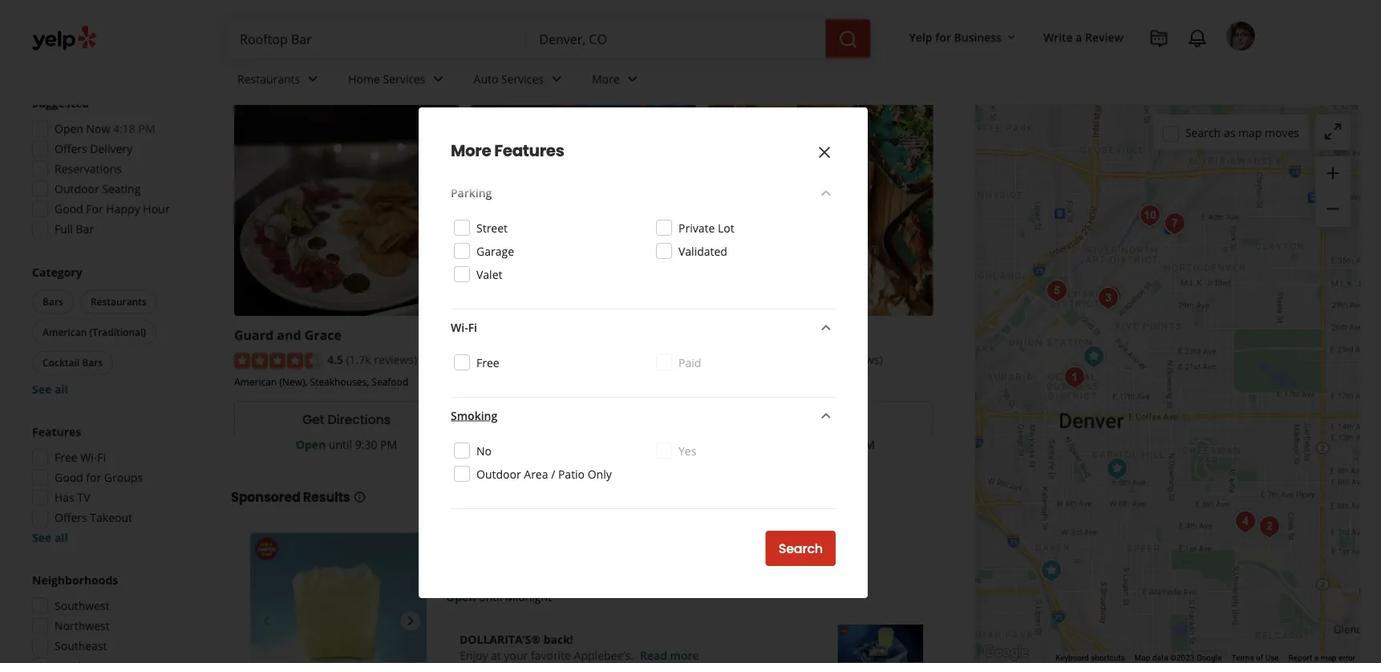 Task type: describe. For each thing, give the bounding box(es) containing it.
neighborhoods
[[32, 573, 118, 588]]

(23
[[821, 352, 837, 367]]

guard and grace image
[[1078, 341, 1111, 373]]

map data ©2023 google
[[1135, 654, 1222, 663]]

good for good for groups
[[55, 470, 83, 485]]

16 chevron right v2 image
[[258, 0, 271, 13]]

map for moves
[[1239, 125, 1262, 140]]

group containing neighborhoods
[[27, 573, 199, 664]]

restaurants button
[[80, 290, 157, 314]]

noodle
[[530, 327, 576, 344]]

all for features
[[54, 530, 68, 546]]

outdoor for outdoor area / patio only
[[477, 467, 521, 482]]

16 chevron right v2 image
[[326, 0, 339, 13]]

54thirty rooftop image
[[1059, 362, 1091, 394]]

american for american (traditional)
[[43, 326, 87, 339]]

valet
[[477, 267, 503, 282]]

see all button for category
[[32, 382, 68, 397]]

16 chevron down v2 image
[[1005, 31, 1018, 44]]

home
[[348, 71, 380, 86]]

(1.7k
[[346, 352, 371, 367]]

reckless noodle house image
[[1102, 453, 1134, 485]]

restaurants for restaurants link
[[238, 71, 300, 86]]

4.5 star rating image
[[234, 353, 321, 369]]

1 horizontal spatial 16 info v2 image
[[931, 22, 944, 35]]

american (new), steakhouses, seafood
[[234, 376, 409, 389]]

business inside button
[[954, 29, 1002, 45]]

review
[[1086, 29, 1124, 45]]

search image
[[839, 30, 858, 49]]

of
[[1257, 654, 1264, 663]]

read
[[640, 648, 668, 663]]

24 chevron down v2 image inside more link
[[623, 69, 642, 89]]

get directions link
[[234, 402, 459, 437]]

seafood
[[372, 376, 409, 389]]

happy
[[106, 201, 140, 217]]

bar inside group
[[76, 221, 94, 237]]

reservations
[[55, 161, 122, 177]]

until for until 9:30 pm
[[329, 437, 352, 453]]

use
[[1266, 654, 1279, 663]]

24 chevron down v2 image for auto
[[547, 69, 567, 89]]

southeast
[[55, 639, 107, 654]]

reckless noodle house link
[[472, 327, 619, 344]]

parking
[[451, 185, 492, 200]]

your
[[504, 648, 528, 663]]

northwest
[[55, 619, 110, 634]]

write a review
[[1044, 29, 1124, 45]]

wi- inside dropdown button
[[451, 320, 468, 335]]

top 10 best rooftop bar near denver, colorado
[[231, 12, 672, 39]]

good for happy hour
[[55, 201, 170, 217]]

grace
[[305, 327, 342, 344]]

home services
[[348, 71, 426, 86]]

bars inside button
[[43, 295, 63, 309]]

at
[[491, 648, 501, 663]]

view business
[[777, 411, 866, 429]]

southwest
[[55, 599, 110, 614]]

for
[[86, 201, 103, 217]]

guard and grace
[[234, 327, 342, 344]]

2 horizontal spatial until
[[800, 437, 824, 453]]

now
[[86, 121, 110, 136]]

as
[[1224, 125, 1236, 140]]

enjoy
[[460, 648, 488, 663]]

applebee's grill + bar image
[[250, 533, 427, 664]]

home services link
[[336, 58, 461, 104]]

more link
[[579, 58, 655, 104]]

parking button
[[451, 183, 836, 204]]

taco
[[771, 327, 800, 344]]

1 reviews) from the left
[[374, 352, 417, 367]]

google image
[[980, 643, 1033, 664]]

outdoor for outdoor seating
[[55, 181, 99, 197]]

cocktail bars
[[43, 356, 103, 370]]

back!
[[544, 632, 574, 647]]

terms of use
[[1232, 654, 1279, 663]]

fi inside dropdown button
[[468, 320, 477, 335]]

top
[[231, 12, 267, 39]]

auto services link
[[461, 58, 579, 104]]

offers for offers takeout
[[55, 510, 87, 526]]

open for open until 9:30 pm
[[296, 437, 326, 453]]

featured takeout options
[[231, 50, 437, 73]]

yes
[[679, 443, 697, 459]]

$ button
[[35, 41, 75, 65]]

bars inside button
[[82, 356, 103, 370]]

restaurants link
[[225, 58, 336, 104]]

open for open now 4:18 pm
[[55, 121, 83, 136]]

for for good
[[86, 470, 101, 485]]

mcdevitt
[[709, 327, 767, 344]]

lot
[[718, 220, 735, 236]]

(traditional)
[[89, 326, 146, 339]]

4:18
[[113, 121, 135, 136]]

10
[[271, 12, 290, 39]]

reckless noodle house
[[472, 327, 619, 344]]

offers takeout
[[55, 510, 132, 526]]

yelp for business button
[[903, 22, 1025, 51]]

auto services
[[474, 71, 544, 86]]

seating
[[102, 181, 141, 197]]

google
[[1197, 654, 1222, 663]]

work & class image
[[1095, 281, 1127, 313]]

see for category
[[32, 382, 52, 397]]

american (traditional)
[[43, 326, 146, 339]]

near
[[455, 12, 501, 39]]

view business link
[[709, 402, 934, 437]]

featured
[[231, 50, 303, 73]]

business categories element
[[225, 58, 1256, 104]]

until for until midnight
[[479, 589, 503, 605]]

close image
[[815, 143, 834, 162]]

search for search
[[779, 540, 823, 558]]

takeout for featured
[[306, 50, 372, 73]]

group containing suggested
[[27, 95, 199, 242]]

more features dialog
[[0, 0, 1382, 664]]

sponsored for sponsored results
[[231, 489, 301, 507]]

next image
[[401, 612, 420, 631]]

see all for category
[[32, 382, 68, 397]]

groups
[[104, 470, 143, 485]]

and
[[277, 327, 301, 344]]

private
[[679, 220, 715, 236]]

open until midnight
[[446, 589, 552, 605]]

shortcuts
[[1091, 654, 1125, 663]]

24 chevron down v2 image for home
[[429, 69, 448, 89]]

10:00
[[827, 437, 855, 453]]

see all for features
[[32, 530, 68, 546]]

colorado
[[583, 12, 672, 39]]

search as map moves
[[1186, 125, 1300, 140]]

2 horizontal spatial pm
[[858, 437, 875, 453]]

get directions
[[302, 411, 391, 429]]

tv
[[77, 490, 90, 506]]

data
[[1153, 654, 1169, 663]]

good for groups
[[55, 470, 143, 485]]

4.5
[[327, 352, 343, 367]]



Task type: vqa. For each thing, say whether or not it's contained in the screenshot.
the all for Category
yes



Task type: locate. For each thing, give the bounding box(es) containing it.
1 vertical spatial offers
[[55, 510, 87, 526]]

24 chevron down v2 image up until 10:00 pm
[[817, 406, 836, 426]]

0 vertical spatial open
[[55, 121, 83, 136]]

bar right full
[[76, 221, 94, 237]]

2 see all button from the top
[[32, 530, 68, 546]]

24 chevron down v2 image left auto
[[429, 69, 448, 89]]

1 horizontal spatial free
[[477, 355, 500, 370]]

all
[[54, 382, 68, 397], [54, 530, 68, 546]]

for
[[936, 29, 952, 45], [86, 470, 101, 485]]

1 horizontal spatial features
[[494, 140, 564, 162]]

24 chevron down v2 image inside home services link
[[429, 69, 448, 89]]

reviews) right (23 on the bottom right of page
[[840, 352, 883, 367]]

0 horizontal spatial a
[[1076, 29, 1083, 45]]

for up tv
[[86, 470, 101, 485]]

2 reviews) from the left
[[840, 352, 883, 367]]

map left error
[[1321, 654, 1337, 663]]

yelp
[[910, 29, 933, 45]]

open now 4:18 pm
[[55, 121, 155, 136]]

see
[[32, 382, 52, 397], [32, 530, 52, 546]]

1 horizontal spatial bar
[[418, 12, 451, 39]]

1 horizontal spatial takeout
[[306, 50, 372, 73]]

services down 16 info v2 icon
[[502, 71, 544, 86]]

only
[[588, 467, 612, 482]]

offers up the reservations at the left top of the page
[[55, 141, 87, 156]]

results
[[303, 489, 350, 507]]

suggested
[[32, 95, 89, 111]]

24 chevron down v2 image right auto services
[[547, 69, 567, 89]]

open down get
[[296, 437, 326, 453]]

0 vertical spatial fi
[[468, 320, 477, 335]]

2 good from the top
[[55, 470, 83, 485]]

category
[[32, 265, 82, 280]]

supply
[[804, 327, 847, 344]]

group containing features
[[27, 424, 199, 546]]

0 horizontal spatial sponsored
[[231, 489, 301, 507]]

0 vertical spatial takeout
[[306, 50, 372, 73]]

0 vertical spatial see all button
[[32, 382, 68, 397]]

map
[[1239, 125, 1262, 140], [1321, 654, 1337, 663]]

until 10:00 pm
[[800, 437, 875, 453]]

outdoor down no
[[477, 467, 521, 482]]

wi-fi
[[451, 320, 477, 335]]

0 horizontal spatial pm
[[138, 121, 155, 136]]

search
[[1186, 125, 1221, 140], [779, 540, 823, 558]]

24 chevron down v2 image inside the parking dropdown button
[[817, 183, 836, 203]]

auto
[[474, 71, 499, 86]]

guard and grace link
[[234, 327, 342, 344]]

smoking
[[451, 408, 498, 423]]

see for features
[[32, 530, 52, 546]]

1 horizontal spatial until
[[479, 589, 503, 605]]

restaurants for restaurants button
[[91, 295, 147, 309]]

1 vertical spatial map
[[1321, 654, 1337, 663]]

$
[[53, 47, 58, 60]]

group
[[27, 95, 199, 242], [1316, 156, 1351, 227], [29, 264, 199, 398], [27, 424, 199, 546], [27, 573, 199, 664]]

fi inside group
[[97, 450, 106, 465]]

takeout down best
[[306, 50, 372, 73]]

offers down has tv
[[55, 510, 87, 526]]

1 horizontal spatial sponsored
[[444, 54, 501, 69]]

0 horizontal spatial bar
[[76, 221, 94, 237]]

business left 16 chevron down v2 icon
[[954, 29, 1002, 45]]

map region
[[909, 0, 1382, 664]]

16 info v2 image left 16 chevron down v2 icon
[[931, 22, 944, 35]]

0 horizontal spatial wi-
[[80, 450, 97, 465]]

©2023
[[1171, 654, 1195, 663]]

free for free
[[477, 355, 500, 370]]

24 chevron down v2 image for garage
[[817, 183, 836, 203]]

1 horizontal spatial services
[[502, 71, 544, 86]]

death & co image
[[1093, 282, 1125, 315]]

1 see all button from the top
[[32, 382, 68, 397]]

0 horizontal spatial more
[[451, 140, 491, 162]]

1 horizontal spatial pm
[[380, 437, 397, 453]]

business up until 10:00 pm
[[810, 411, 866, 429]]

16 info v2 image
[[505, 55, 518, 68]]

0 horizontal spatial until
[[329, 437, 352, 453]]

stranahan's colorado whiskey image
[[1036, 555, 1068, 587]]

24 chevron down v2 image
[[303, 69, 323, 89], [817, 183, 836, 203], [817, 406, 836, 426]]

0 vertical spatial for
[[936, 29, 952, 45]]

0 horizontal spatial reviews)
[[374, 352, 417, 367]]

offers
[[55, 141, 87, 156], [55, 510, 87, 526]]

outdoor seating
[[55, 181, 141, 197]]

bar ac image
[[1058, 361, 1090, 393]]

2 horizontal spatial open
[[446, 589, 476, 605]]

denver,
[[505, 12, 579, 39]]

sponsored left results
[[231, 489, 301, 507]]

1 vertical spatial more
[[451, 140, 491, 162]]

open up dollarita's®
[[446, 589, 476, 605]]

steakhouses,
[[310, 376, 369, 389]]

0 vertical spatial 16 info v2 image
[[931, 22, 944, 35]]

free inside more features dialog
[[477, 355, 500, 370]]

1 vertical spatial open
[[296, 437, 326, 453]]

1 horizontal spatial american
[[234, 376, 277, 389]]

outdoor area / patio only
[[477, 467, 612, 482]]

pm right 9:30
[[380, 437, 397, 453]]

0 horizontal spatial american
[[43, 326, 87, 339]]

2 services from the left
[[502, 71, 544, 86]]

takeout down tv
[[90, 510, 132, 526]]

pm for open now 4:18 pm
[[138, 121, 155, 136]]

pm right 10:00
[[858, 437, 875, 453]]

1 vertical spatial 16 info v2 image
[[353, 491, 366, 504]]

16 info v2 image
[[931, 22, 944, 35], [353, 491, 366, 504]]

0 vertical spatial wi-
[[451, 320, 468, 335]]

more down colorado
[[592, 71, 620, 86]]

bars
[[43, 295, 63, 309], [82, 356, 103, 370]]

24 chevron down v2 image up (23 on the bottom right of page
[[817, 318, 836, 337]]

more inside dialog
[[451, 140, 491, 162]]

services for home services
[[383, 71, 426, 86]]

0 horizontal spatial bars
[[43, 295, 63, 309]]

see all down the cocktail
[[32, 382, 68, 397]]

features down auto services link
[[494, 140, 564, 162]]

for right yelp
[[936, 29, 952, 45]]

/
[[551, 467, 555, 482]]

0 vertical spatial free
[[477, 355, 500, 370]]

0 horizontal spatial search
[[779, 540, 823, 558]]

0 horizontal spatial free
[[55, 450, 78, 465]]

outdoor inside more features dialog
[[477, 467, 521, 482]]

None search field
[[227, 19, 874, 58]]

1 vertical spatial takeout
[[90, 510, 132, 526]]

24 chevron down v2 image inside auto services link
[[547, 69, 567, 89]]

rare bird image
[[1230, 506, 1262, 538]]

outdoor down the reservations at the left top of the page
[[55, 181, 99, 197]]

2 see from the top
[[32, 530, 52, 546]]

all down the cocktail
[[54, 382, 68, 397]]

open for open until midnight
[[446, 589, 476, 605]]

bars button
[[32, 290, 74, 314]]

16 info v2 image right results
[[353, 491, 366, 504]]

24 chevron down v2 image inside wi-fi dropdown button
[[817, 318, 836, 337]]

0 vertical spatial business
[[954, 29, 1002, 45]]

offers delivery
[[55, 141, 132, 156]]

4.5 (1.7k reviews)
[[327, 352, 417, 367]]

notifications image
[[1188, 29, 1208, 48]]

1 horizontal spatial search
[[1186, 125, 1221, 140]]

see all
[[32, 382, 68, 397], [32, 530, 68, 546]]

kisbee on the roof image
[[1254, 511, 1286, 543]]

projects image
[[1150, 29, 1169, 48]]

more for more
[[592, 71, 620, 86]]

search button
[[766, 531, 836, 566]]

features up free wi-fi
[[32, 424, 81, 440]]

moves
[[1265, 125, 1300, 140]]

1 vertical spatial bars
[[82, 356, 103, 370]]

yelp for business
[[910, 29, 1002, 45]]

0 horizontal spatial outdoor
[[55, 181, 99, 197]]

restaurants down 10
[[238, 71, 300, 86]]

1 vertical spatial restaurants
[[91, 295, 147, 309]]

1 horizontal spatial fi
[[468, 320, 477, 335]]

group containing category
[[29, 264, 199, 398]]

sponsored results
[[231, 489, 350, 507]]

keyboard shortcuts button
[[1056, 653, 1125, 664]]

garage
[[477, 244, 514, 259]]

expand map image
[[1324, 122, 1343, 141]]

1 horizontal spatial business
[[954, 29, 1002, 45]]

1 vertical spatial 24 chevron down v2 image
[[817, 183, 836, 203]]

1 vertical spatial bar
[[76, 221, 94, 237]]

see up neighborhoods
[[32, 530, 52, 546]]

open inside group
[[55, 121, 83, 136]]

1 vertical spatial american
[[234, 376, 277, 389]]

1 horizontal spatial reviews)
[[840, 352, 883, 367]]

american for american (new), steakhouses, seafood
[[234, 376, 277, 389]]

offers for offers delivery
[[55, 141, 87, 156]]

restaurants inside business categories element
[[238, 71, 300, 86]]

0 horizontal spatial fi
[[97, 450, 106, 465]]

outdoor
[[55, 181, 99, 197], [477, 467, 521, 482]]

see all button down the cocktail
[[32, 382, 68, 397]]

error
[[1339, 654, 1356, 663]]

0 horizontal spatial business
[[810, 411, 866, 429]]

for for yelp
[[936, 29, 952, 45]]

open until 9:30 pm
[[296, 437, 397, 453]]

see all button down has
[[32, 530, 68, 546]]

see down the cocktail
[[32, 382, 52, 397]]

0 horizontal spatial for
[[86, 470, 101, 485]]

sponsored for sponsored
[[444, 54, 501, 69]]

1 see from the top
[[32, 382, 52, 397]]

0 vertical spatial see all
[[32, 382, 68, 397]]

midnight
[[505, 589, 552, 605]]

bars down category
[[43, 295, 63, 309]]

zoom in image
[[1324, 164, 1343, 183]]

business
[[954, 29, 1002, 45], [810, 411, 866, 429]]

until
[[329, 437, 352, 453], [800, 437, 824, 453], [479, 589, 503, 605]]

24 chevron down v2 image down 'close' image at the top of the page
[[817, 183, 836, 203]]

2 vertical spatial open
[[446, 589, 476, 605]]

0 horizontal spatial map
[[1239, 125, 1262, 140]]

2 see all from the top
[[32, 530, 68, 546]]

1 horizontal spatial more
[[592, 71, 620, 86]]

24 chevron down v2 image down colorado
[[623, 69, 642, 89]]

0 vertical spatial more
[[592, 71, 620, 86]]

rooftop
[[339, 12, 414, 39]]

pm
[[138, 121, 155, 136], [380, 437, 397, 453], [858, 437, 875, 453]]

private lot
[[679, 220, 735, 236]]

zoom out image
[[1324, 199, 1343, 219]]

pm right 4:18
[[138, 121, 155, 136]]

fi up the good for groups
[[97, 450, 106, 465]]

see all down has
[[32, 530, 68, 546]]

dollarita's®
[[460, 632, 541, 647]]

features inside group
[[32, 424, 81, 440]]

0 vertical spatial outdoor
[[55, 181, 99, 197]]

options
[[375, 50, 437, 73]]

1 vertical spatial free
[[55, 450, 78, 465]]

patio
[[558, 467, 585, 482]]

wi- inside group
[[80, 450, 97, 465]]

reviews) inside mcdevitt taco supply (23 reviews)
[[840, 352, 883, 367]]

0 horizontal spatial features
[[32, 424, 81, 440]]

0 vertical spatial offers
[[55, 141, 87, 156]]

1 horizontal spatial bars
[[82, 356, 103, 370]]

1 vertical spatial sponsored
[[231, 489, 301, 507]]

$$
[[90, 47, 101, 60]]

0 horizontal spatial takeout
[[90, 510, 132, 526]]

0 vertical spatial good
[[55, 201, 83, 217]]

get
[[302, 411, 325, 429]]

0 horizontal spatial restaurants
[[91, 295, 147, 309]]

24 chevron down v2 image for wi-
[[817, 318, 836, 337]]

good up has tv
[[55, 470, 83, 485]]

dollarita's® back! enjoy at your favorite applebee's. read more
[[460, 632, 699, 663]]

2 all from the top
[[54, 530, 68, 546]]

0 vertical spatial all
[[54, 382, 68, 397]]

more for more features
[[451, 140, 491, 162]]

a right "report"
[[1315, 654, 1319, 663]]

pm for open until 9:30 pm
[[380, 437, 397, 453]]

the red barber image
[[1159, 208, 1192, 240]]

wi-
[[451, 320, 468, 335], [80, 450, 97, 465]]

mcdevitt taco supply image
[[1135, 200, 1167, 232], [1135, 200, 1167, 232]]

takeout for offers
[[90, 510, 132, 526]]

cocktail bars button
[[32, 351, 113, 375]]

free up the good for groups
[[55, 450, 78, 465]]

a right write
[[1076, 29, 1083, 45]]

search for search as map moves
[[1186, 125, 1221, 140]]

bar left near
[[418, 12, 451, 39]]

map for error
[[1321, 654, 1337, 663]]

1 vertical spatial outdoor
[[477, 467, 521, 482]]

24 chevron down v2 image for outdoor area / patio only
[[817, 406, 836, 426]]

bars down american (traditional) button on the left of page
[[82, 356, 103, 370]]

american down 4.5 star rating image
[[234, 376, 277, 389]]

1 vertical spatial see
[[32, 530, 52, 546]]

until left midnight at the left of page
[[479, 589, 503, 605]]

no
[[477, 443, 492, 459]]

map right as
[[1239, 125, 1262, 140]]

for inside button
[[936, 29, 952, 45]]

0 horizontal spatial 16 info v2 image
[[353, 491, 366, 504]]

24 chevron down v2 image
[[429, 69, 448, 89], [547, 69, 567, 89], [623, 69, 642, 89], [817, 318, 836, 337]]

1 vertical spatial good
[[55, 470, 83, 485]]

1 horizontal spatial open
[[296, 437, 326, 453]]

write a review link
[[1037, 22, 1131, 51]]

guard
[[234, 327, 274, 344]]

services right home
[[383, 71, 426, 86]]

american up the cocktail
[[43, 326, 87, 339]]

24 chevron down v2 image right featured
[[303, 69, 323, 89]]

restaurants inside button
[[91, 295, 147, 309]]

user actions element
[[897, 20, 1278, 119]]

wi- left reckless
[[451, 320, 468, 335]]

wi- up the good for groups
[[80, 450, 97, 465]]

open down suggested
[[55, 121, 83, 136]]

1 horizontal spatial a
[[1315, 654, 1319, 663]]

0 vertical spatial restaurants
[[238, 71, 300, 86]]

terms
[[1232, 654, 1255, 663]]

more inside business categories element
[[592, 71, 620, 86]]

previous image
[[257, 612, 276, 631]]

1 vertical spatial business
[[810, 411, 866, 429]]

full
[[55, 221, 73, 237]]

a for report
[[1315, 654, 1319, 663]]

0 horizontal spatial services
[[383, 71, 426, 86]]

house
[[579, 327, 619, 344]]

0 vertical spatial sponsored
[[444, 54, 501, 69]]

1 horizontal spatial wi-
[[451, 320, 468, 335]]

0 vertical spatial bars
[[43, 295, 63, 309]]

0 vertical spatial see
[[32, 382, 52, 397]]

4.2 star rating image
[[472, 353, 558, 369]]

24 chevron down v2 image inside restaurants link
[[303, 69, 323, 89]]

2 offers from the top
[[55, 510, 87, 526]]

reviews) up seafood
[[374, 352, 417, 367]]

good up full
[[55, 201, 83, 217]]

1 vertical spatial for
[[86, 470, 101, 485]]

for inside group
[[86, 470, 101, 485]]

until down view business
[[800, 437, 824, 453]]

restaurants up (traditional)
[[91, 295, 147, 309]]

fi up 4.2 star rating image
[[468, 320, 477, 335]]

1 vertical spatial all
[[54, 530, 68, 546]]

0 vertical spatial american
[[43, 326, 87, 339]]

0 vertical spatial map
[[1239, 125, 1262, 140]]

0 vertical spatial search
[[1186, 125, 1221, 140]]

2 vertical spatial 24 chevron down v2 image
[[817, 406, 836, 426]]

whiskey tango foxtrot image
[[1042, 275, 1074, 307]]

9:30
[[355, 437, 377, 453]]

outdoor inside group
[[55, 181, 99, 197]]

sponsored up auto
[[444, 54, 501, 69]]

1 vertical spatial fi
[[97, 450, 106, 465]]

24 chevron down v2 image inside smoking dropdown button
[[817, 406, 836, 426]]

all down the offers takeout
[[54, 530, 68, 546]]

services for auto services
[[502, 71, 544, 86]]

1 all from the top
[[54, 382, 68, 397]]

until left 9:30
[[329, 437, 352, 453]]

1 offers from the top
[[55, 141, 87, 156]]

good for good for happy hour
[[55, 201, 83, 217]]

validated
[[679, 244, 728, 259]]

search inside button
[[779, 540, 823, 558]]

terms of use link
[[1232, 654, 1279, 663]]

1 see all from the top
[[32, 382, 68, 397]]

1 good from the top
[[55, 201, 83, 217]]

free for free wi-fi
[[55, 450, 78, 465]]

1 vertical spatial features
[[32, 424, 81, 440]]

0 vertical spatial 24 chevron down v2 image
[[303, 69, 323, 89]]

keyboard shortcuts
[[1056, 654, 1125, 663]]

features inside dialog
[[494, 140, 564, 162]]

free down reckless
[[477, 355, 500, 370]]

1 vertical spatial see all
[[32, 530, 68, 546]]

0 vertical spatial a
[[1076, 29, 1083, 45]]

view
[[777, 411, 807, 429]]

1 horizontal spatial restaurants
[[238, 71, 300, 86]]

reviews)
[[374, 352, 417, 367], [840, 352, 883, 367]]

1 vertical spatial search
[[779, 540, 823, 558]]

all for category
[[54, 382, 68, 397]]

1 vertical spatial see all button
[[32, 530, 68, 546]]

1 vertical spatial wi-
[[80, 450, 97, 465]]

0 vertical spatial bar
[[418, 12, 451, 39]]

pm inside group
[[138, 121, 155, 136]]

1 services from the left
[[383, 71, 426, 86]]

more up parking
[[451, 140, 491, 162]]

slideshow element
[[250, 533, 427, 664]]

0 vertical spatial features
[[494, 140, 564, 162]]

mcdevitt taco supply (23 reviews)
[[709, 327, 883, 367]]

1 horizontal spatial map
[[1321, 654, 1337, 663]]

a for write
[[1076, 29, 1083, 45]]

map
[[1135, 654, 1151, 663]]

american inside american (traditional) button
[[43, 326, 87, 339]]

1 horizontal spatial outdoor
[[477, 467, 521, 482]]

free wi-fi
[[55, 450, 106, 465]]

see all button for features
[[32, 530, 68, 546]]

free inside group
[[55, 450, 78, 465]]



